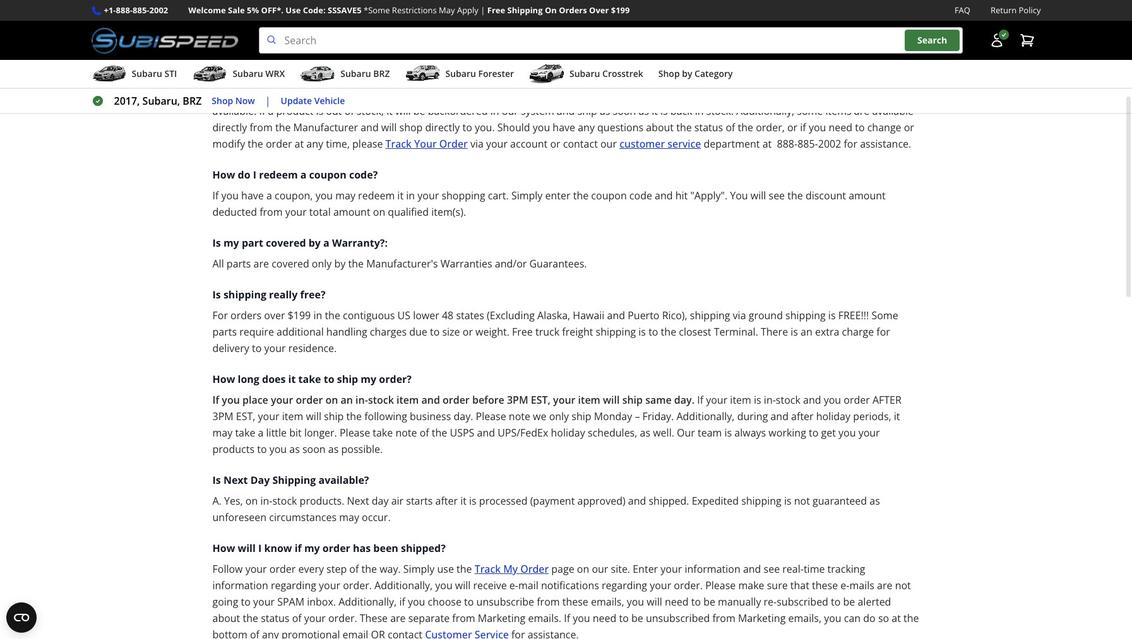 Task type: vqa. For each thing, say whether or not it's contained in the screenshot.
any to the right
yes



Task type: describe. For each thing, give the bounding box(es) containing it.
0 horizontal spatial my
[[223, 236, 239, 250]]

1 horizontal spatial soon
[[613, 104, 636, 118]]

search input field
[[259, 27, 963, 54]]

bottom
[[212, 628, 247, 640]]

a subaru sti thumbnail image image
[[91, 64, 127, 83]]

1 horizontal spatial system
[[649, 88, 683, 102]]

of up department
[[726, 121, 735, 135]]

additionally, up these
[[339, 596, 397, 609]]

return
[[991, 4, 1017, 16]]

please up ups/fedex
[[476, 410, 506, 424]]

stock inside a. yes, on in-stock products. next day air starts after it is processed (payment approved) and shipped. expedited shipping is not guaranteed as unforeseen circumstances may occur.
[[272, 494, 297, 508]]

brz inside dropdown button
[[373, 68, 390, 80]]

to left get
[[809, 426, 819, 440]]

order up show
[[843, 3, 869, 17]]

know
[[264, 542, 292, 556]]

day. inside if your item is in-stock and you order after 3pm est, your item will ship the following business day. please note we only ship monday – friday. additionally, during and after holiday periods, it may take a little bit longer. please take note of the usps and ups/fedex holiday schedules, as well. our team is always working to get you your products to you as soon as possible.
[[454, 410, 473, 424]]

update vehicle button
[[281, 94, 345, 108]]

1 vertical spatial shipping
[[272, 474, 316, 488]]

page inside please note, if you place an order on an in-stock item after 3pm est, your order will ship the next business day. if an item is in transit to our facility, on backorder with the manufacturer, or out of stock, the product page will show the item as ""out of stock" with an estimated ship date.
[[796, 20, 819, 34]]

we inside if your item is in-stock and you order after 3pm est, your item will ship the following business day. please note we only ship monday – friday. additionally, during and after holiday periods, it may take a little bit longer. please take note of the usps and ups/fedex holiday schedules, as well. our team is always working to get you your products to you as soon as possible.
[[533, 410, 546, 424]]

it down purchased on the left top of the page
[[387, 104, 393, 118]]

and inside a. yes, on in-stock products. next day air starts after it is processed (payment approved) and shipped. expedited shipping is not guaranteed as unforeseen circumstances may occur.
[[628, 494, 646, 508]]

an inside if an order is placed for a product that is labeled "out of stock," we will keep the order in our system and ship the item as soon as it becomes available. if a product is out of stock, it will be backordered in our system and ship as soon as it is back in stock. additionally, some items are available directly from the manufacturer and will shop directly to you. should you have any questions about the status of the order, or if you need to change or modify the order at any time, please
[[221, 88, 233, 102]]

to down the residence.
[[324, 373, 334, 387]]

0 vertical spatial holiday
[[816, 410, 851, 424]]

is right team
[[725, 426, 732, 440]]

assistance.
[[860, 137, 911, 151]]

in down the stock,"
[[490, 104, 499, 118]]

alaska,
[[537, 309, 570, 323]]

to down little
[[257, 443, 267, 457]]

crosstrek
[[602, 68, 643, 80]]

sale
[[228, 4, 245, 16]]

have inside if you have a coupon, you may redeem it in your shopping cart. simply enter the coupon code and hit "apply". you will see the discount amount deducted from your total amount on qualified item(s).
[[241, 189, 264, 203]]

in- inside if your item is in-stock and you order after 3pm est, your item will ship the following business day. please note we only ship monday – friday. additionally, during and after holiday periods, it may take a little bit longer. please take note of the usps and ups/fedex holiday schedules, as well. our team is always working to get you your products to you as soon as possible.
[[764, 393, 776, 407]]

a down the a subaru brz thumbnail image at the left
[[324, 88, 330, 102]]

of up "shop by category"
[[696, 20, 706, 34]]

2 directly from the left
[[425, 121, 460, 135]]

you inside the 'if you purchase before 3pm est, your order will ship same day.'
[[875, 0, 893, 1]]

1 vertical spatial 2002
[[818, 137, 841, 151]]

be up can at the bottom of the page
[[843, 596, 855, 609]]

next inside a. yes, on in-stock products. next day air starts after it is processed (payment approved) and shipped. expedited shipping is not guaranteed as unforeseen circumstances may occur.
[[347, 494, 369, 508]]

1 vertical spatial emails,
[[788, 612, 821, 626]]

a subaru crosstrek thumbnail image image
[[529, 64, 565, 83]]

is for is next day shipping available?
[[212, 474, 221, 488]]

should
[[497, 121, 530, 135]]

free!!!
[[838, 309, 869, 323]]

order?
[[379, 373, 412, 387]]

est, inside please note, if you place an order on an in-stock item after 3pm est, your order will ship the next business day. if an item is in transit to our facility, on backorder with the manufacturer, or out of stock, the product page will show the item as ""out of stock" with an estimated ship date.
[[797, 3, 816, 17]]

in inside please note, if you place an order on an in-stock item after 3pm est, your order will ship the next business day. if an item is in transit to our facility, on backorder with the manufacturer, or out of stock, the product page will show the item as ""out of stock" with an estimated ship date.
[[377, 20, 386, 34]]

vehicle
[[314, 95, 345, 107]]

you inside please note, if you place an order on an in-stock item after 3pm est, your order will ship the next business day. if an item is in transit to our facility, on backorder with the manufacturer, or out of stock, the product page will show the item as ""out of stock" with an estimated ship date.
[[558, 3, 576, 17]]

on up manufacturer,
[[649, 3, 661, 17]]

shipping up closest on the right bottom
[[690, 309, 730, 323]]

simply inside if you have a coupon, you may redeem it in your shopping cart. simply enter the coupon code and hit "apply". you will see the discount amount deducted from your total amount on qualified item(s).
[[511, 189, 543, 203]]

0 vertical spatial next
[[223, 474, 248, 488]]

in- inside please note, if you place an order on an in-stock item after 3pm est, your order will ship the next business day. if an item is in transit to our facility, on backorder with the manufacturer, or out of stock, the product page will show the item as ""out of stock" with an estimated ship date.
[[678, 3, 690, 17]]

order. down the step
[[343, 579, 372, 593]]

emails.
[[528, 612, 561, 626]]

1 horizontal spatial at
[[763, 137, 772, 151]]

business inside if your item is in-stock and you order after 3pm est, your item will ship the following business day. please note we only ship monday – friday. additionally, during and after holiday periods, it may take a little bit longer. please take note of the usps and ups/fedex holiday schedules, as well. our team is always working to get you your products to you as soon as possible.
[[410, 410, 451, 424]]

2 horizontal spatial soon
[[783, 88, 806, 102]]

is up labeled
[[400, 67, 408, 81]]

0 vertical spatial with
[[554, 20, 574, 34]]

a left "update"
[[268, 104, 274, 118]]

on down how long does it take to ship my order?
[[325, 393, 338, 407]]

may inside if your item is in-stock and you order after 3pm est, your item will ship the following business day. please note we only ship monday – friday. additionally, during and after holiday periods, it may take a little bit longer. please take note of the usps and ups/fedex holiday schedules, as well. our team is always working to get you your products to you as soon as possible.
[[212, 426, 232, 440]]

0 vertical spatial i
[[339, 67, 342, 81]]

of up manufacturer
[[345, 104, 354, 118]]

0 vertical spatial information
[[685, 563, 740, 577]]

1 horizontal spatial note
[[509, 410, 530, 424]]

item inside if an order is placed for a product that is labeled "out of stock," we will keep the order in our system and ship the item as soon as it becomes available. if a product is out of stock, it will be backordered in our system and ship as soon as it is back in stock. additionally, some items are available directly from the manufacturer and will shop directly to you. should you have any questions about the status of the order, or if you need to change or modify the order at any time, please
[[746, 88, 767, 102]]

puerto
[[628, 309, 660, 323]]

our inside page on our site. enter your information and see real-time tracking information regarding your order. additionally, you will receive e-mail notifications regarding your order. please make sure that these e-mails are not going to your spam inbox. additionally, if you choose to unsubscribe from these emails, you will need to be manually re-subscribed to be alerted about the status of your order. these are separate from marketing emails. if you need to be unsubscribed from marketing emails, you can do so at the bottom of any promotional email or contact
[[592, 563, 608, 577]]

0 horizontal spatial with
[[298, 36, 318, 50]]

from inside if you have a coupon, you may redeem it in your shopping cart. simply enter the coupon code and hit "apply". you will see the discount amount deducted from your total amount on qualified item(s).
[[260, 205, 283, 219]]

1 vertical spatial product
[[333, 88, 370, 102]]

after inside a. yes, on in-stock products. next day air starts after it is processed (payment approved) and shipped. expedited shipping is not guaranteed as unforeseen circumstances may occur.
[[435, 494, 458, 508]]

0 vertical spatial order
[[439, 137, 468, 151]]

as inside please note, if you place an order on an in-stock item after 3pm est, your order will ship the next business day. if an item is in transit to our facility, on backorder with the manufacturer, or out of stock, the product page will show the item as ""out of stock" with an estimated ship date.
[[212, 36, 223, 50]]

update vehicle
[[281, 95, 345, 107]]

1 regarding from the left
[[271, 579, 316, 593]]

1 vertical spatial note
[[396, 426, 417, 440]]

or right order,
[[787, 121, 798, 135]]

2 horizontal spatial take
[[373, 426, 393, 440]]

size
[[442, 325, 460, 339]]

order up "how do i redeem a coupon code?"
[[266, 137, 292, 151]]

if your item is in-stock and you order after 3pm est, your item will ship the following business day. please note we only ship monday – friday. additionally, during and after holiday periods, it may take a little bit longer. please take note of the usps and ups/fedex holiday schedules, as well. our team is always working to get you your products to you as soon as possible.
[[212, 393, 902, 457]]

it up items
[[822, 88, 828, 102]]

if right wrx
[[288, 67, 295, 81]]

parts inside for orders over $199 in the contiguous us lower 48 states (excluding alaska, hawaii and puerto rico), shipping via ground shipping is free!!! some parts require additional handling charges due to size or weight. free truck freight shipping is to the closest terminal. there is an extra charge for delivery to your residence.
[[212, 325, 237, 339]]

if inside if you have a coupon, you may redeem it in your shopping cart. simply enter the coupon code and hit "apply". you will see the discount amount deducted from your total amount on qualified item(s).
[[212, 189, 219, 203]]

over
[[589, 4, 609, 16]]

how for how long does it take to ship my order?
[[212, 373, 235, 387]]

0 horizontal spatial coupon
[[309, 168, 347, 182]]

contiguous
[[343, 309, 395, 323]]

it inside a. yes, on in-stock products. next day air starts after it is processed (payment approved) and shipped. expedited shipping is not guaranteed as unforeseen circumstances may occur.
[[460, 494, 467, 508]]

0 vertical spatial track
[[386, 137, 412, 151]]

on inside if you have a coupon, you may redeem it in your shopping cart. simply enter the coupon code and hit "apply". you will see the discount amount deducted from your total amount on qualified item(s).
[[373, 205, 385, 219]]

ship up – on the bottom right of page
[[622, 393, 643, 407]]

alerted
[[858, 596, 891, 609]]

by inside dropdown button
[[682, 68, 692, 80]]

is down puerto
[[639, 325, 646, 339]]

status inside if an order is placed for a product that is labeled "out of stock," we will keep the order in our system and ship the item as soon as it becomes available. if a product is out of stock, it will be backordered in our system and ship as soon as it is back in stock. additionally, some items are available directly from the manufacturer and will shop directly to you. should you have any questions about the status of the order, or if you need to change or modify the order at any time, please
[[694, 121, 723, 135]]

truck
[[535, 325, 560, 339]]

is up manufacturer
[[316, 104, 323, 118]]

0 horizontal spatial by
[[309, 236, 321, 250]]

ship up longer. at left
[[324, 410, 344, 424]]

have inside if an order is placed for a product that is labeled "out of stock," we will keep the order in our system and ship the item as soon as it becomes available. if a product is out of stock, it will be backordered in our system and ship as soon as it is back in stock. additionally, some items are available directly from the manufacturer and will shop directly to you. should you have any questions about the status of the order, or if you need to change or modify the order at any time, please
[[553, 121, 575, 135]]

2 marketing from the left
[[738, 612, 786, 626]]

use
[[437, 563, 454, 577]]

shop for shop now
[[212, 95, 233, 107]]

ship down transit
[[385, 36, 405, 50]]

if you purchase before 3pm est, your order will ship same day.
[[212, 0, 893, 17]]

hawaii
[[573, 309, 605, 323]]

a subaru forester thumbnail image image
[[405, 64, 440, 83]]

how for how will i know if my order has been shipped?
[[212, 542, 235, 556]]

it left back
[[652, 104, 658, 118]]

1 vertical spatial holiday
[[551, 426, 585, 440]]

real-
[[783, 563, 804, 577]]

in left stock? at left top
[[431, 67, 441, 81]]

ground
[[749, 309, 783, 323]]

day. up our
[[674, 393, 695, 407]]

order up available.
[[236, 88, 262, 102]]

weight.
[[475, 325, 509, 339]]

1 vertical spatial these
[[562, 596, 588, 609]]

all
[[212, 257, 224, 271]]

from down manually
[[712, 612, 735, 626]]

to left size
[[430, 325, 440, 339]]

backordered
[[428, 104, 488, 118]]

"out
[[441, 88, 463, 102]]

terminal.
[[714, 325, 758, 339]]

2 horizontal spatial my
[[361, 373, 376, 387]]

if inside page on our site. enter your information and see real-time tracking information regarding your order. additionally, you will receive e-mail notifications regarding your order. please make sure that these e-mails are not going to your spam inbox. additionally, if you choose to unsubscribe from these emails, you will need to be manually re-subscribed to be alerted about the status of your order. these are separate from marketing emails. if you need to be unsubscribed from marketing emails, you can do so at the bottom of any promotional email or contact
[[564, 612, 570, 626]]

promotional
[[282, 628, 340, 640]]

stock inside if your item is in-stock and you order after 3pm est, your item will ship the following business day. please note we only ship monday – friday. additionally, during and after holiday periods, it may take a little bit longer. please take note of the usps and ups/fedex holiday schedules, as well. our team is always working to get you your products to you as soon as possible.
[[776, 393, 801, 407]]

1 vertical spatial any
[[306, 137, 323, 151]]

ship down handling
[[337, 373, 358, 387]]

order. up "email"
[[328, 612, 357, 626]]

unsubscribe
[[476, 596, 534, 609]]

are down part
[[254, 257, 269, 271]]

of right the step
[[349, 563, 359, 577]]

for inside if an order is placed for a product that is labeled "out of stock," we will keep the order in our system and ship the item as soon as it becomes available. if a product is out of stock, it will be backordered in our system and ship as soon as it is back in stock. additionally, some items are available directly from the manufacturer and will shop directly to you. should you have any questions about the status of the order, or if you need to change or modify the order at any time, please
[[308, 88, 322, 102]]

in down crosstrek
[[619, 88, 628, 102]]

to left you. on the top of page
[[462, 121, 472, 135]]

1 vertical spatial 885-
[[798, 137, 818, 151]]

sure
[[767, 579, 788, 593]]

order down know
[[269, 563, 296, 577]]

in right back
[[695, 104, 704, 118]]

of right "out
[[465, 88, 475, 102]]

from up emails.
[[537, 596, 560, 609]]

shop now
[[212, 95, 255, 107]]

freight
[[562, 325, 593, 339]]

our down the questions
[[600, 137, 617, 151]]

0 horizontal spatial need
[[593, 612, 617, 626]]

or right account
[[550, 137, 560, 151]]

every
[[298, 563, 324, 577]]

subaru for subaru sti
[[132, 68, 162, 80]]

1 horizontal spatial |
[[481, 4, 485, 16]]

please inside please note, if you place an order on an in-stock item after 3pm est, your order will ship the next business day. if an item is in transit to our facility, on backorder with the manufacturer, or out of stock, the product page will show the item as ""out of stock" with an estimated ship date.
[[490, 3, 520, 17]]

going
[[212, 596, 238, 609]]

wrx
[[265, 68, 285, 80]]

1 vertical spatial for
[[844, 137, 857, 151]]

ship down subaru crosstrek dropdown button
[[577, 104, 597, 118]]

shipping up "extra"
[[786, 309, 826, 323]]

0 horizontal spatial place
[[242, 393, 268, 407]]

our up should
[[502, 104, 518, 118]]

enter
[[633, 563, 658, 577]]

0 vertical spatial emails,
[[591, 596, 624, 609]]

for
[[212, 309, 228, 323]]

will inside the 'if you purchase before 3pm est, your order will ship same day.'
[[396, 3, 412, 17]]

you
[[730, 189, 748, 203]]

is left processed
[[469, 494, 477, 508]]

$199 inside for orders over $199 in the contiguous us lower 48 states (excluding alaska, hawaii and puerto rico), shipping via ground shipping is free!!! some parts require additional handling charges due to size or weight. free truck freight shipping is to the closest terminal. there is an extra charge for delivery to your residence.
[[288, 309, 311, 323]]

it right does
[[288, 373, 296, 387]]

faq link
[[955, 4, 970, 17]]

open widget image
[[6, 603, 37, 633]]

to right choose
[[464, 596, 474, 609]]

subaru wrx button
[[192, 63, 285, 88]]

be left manually
[[704, 596, 715, 609]]

1 horizontal spatial before
[[472, 393, 504, 407]]

0 vertical spatial contact
[[563, 137, 598, 151]]

1 horizontal spatial take
[[298, 373, 321, 387]]

additionally, inside if an order is placed for a product that is labeled "out of stock," we will keep the order in our system and ship the item as soon as it becomes available. if a product is out of stock, it will be backordered in our system and ship as soon as it is back in stock. additionally, some items are available directly from the manufacturer and will shop directly to you. should you have any questions about the status of the order, or if you need to change or modify the order at any time, please
[[736, 104, 794, 118]]

monday
[[594, 410, 632, 424]]

is left labeled
[[394, 88, 402, 102]]

search button
[[905, 30, 960, 51]]

how will i know if my order has been shipped?
[[212, 542, 446, 556]]

1 vertical spatial same
[[645, 393, 672, 407]]

0 vertical spatial only
[[312, 257, 332, 271]]

to down site.
[[619, 612, 629, 626]]

modify
[[212, 137, 245, 151]]

0 vertical spatial these
[[812, 579, 838, 593]]

to up the unsubscribed at the right bottom of page
[[691, 596, 701, 609]]

if an order is placed for a product that is labeled "out of stock," we will keep the order in our system and ship the item as soon as it becomes available. if a product is out of stock, it will be backordered in our system and ship as soon as it is back in stock. additionally, some items are available directly from the manufacturer and will shop directly to you. should you have any questions about the status of the order, or if you need to change or modify the order at any time, please
[[212, 88, 914, 151]]

0 vertical spatial parts
[[227, 257, 251, 271]]

air
[[391, 494, 404, 508]]

888-
[[116, 4, 133, 16]]

is left guaranteed
[[784, 494, 792, 508]]

0 vertical spatial do
[[238, 168, 250, 182]]

welcome sale 5% off*. use code: sssave5
[[188, 4, 362, 16]]

tracking
[[828, 563, 865, 577]]

may inside a. yes, on in-stock products. next day air starts after it is processed (payment approved) and shipped. expedited shipping is not guaranteed as unforeseen circumstances may occur.
[[339, 511, 359, 525]]

subaru sti
[[132, 68, 177, 80]]

a down total
[[323, 236, 329, 250]]

are inside if an order is placed for a product that is labeled "out of stock," we will keep the order in our system and ship the item as soon as it becomes available. if a product is out of stock, it will be backordered in our system and ship as soon as it is back in stock. additionally, some items are available directly from the manufacturer and will shop directly to you. should you have any questions about the status of the order, or if you need to change or modify the order at any time, please
[[854, 104, 870, 118]]

1 horizontal spatial by
[[334, 257, 346, 271]]

1 vertical spatial order
[[520, 563, 549, 577]]

separate
[[408, 612, 450, 626]]

1 vertical spatial system
[[521, 104, 554, 118]]

if right know
[[295, 542, 302, 556]]

see inside page on our site. enter your information and see real-time tracking information regarding your order. additionally, you will receive e-mail notifications regarding your order. please make sure that these e-mails are not going to your spam inbox. additionally, if you choose to unsubscribe from these emails, you will need to be manually re-subscribed to be alerted about the status of your order. these are separate from marketing emails. if you need to be unsubscribed from marketing emails, you can do so at the bottom of any promotional email or contact
[[764, 563, 780, 577]]

code:
[[303, 4, 326, 16]]

subaru brz button
[[300, 63, 390, 88]]

our inside please note, if you place an order on an in-stock item after 3pm est, your order will ship the next business day. if an item is in transit to our facility, on backorder with the manufacturer, or out of stock, the product page will show the item as ""out of stock" with an estimated ship date.
[[434, 20, 450, 34]]

shipping down hawaii
[[596, 325, 636, 339]]

order up usps
[[443, 393, 470, 407]]

0 vertical spatial any
[[578, 121, 595, 135]]

choose
[[428, 596, 462, 609]]

2 e- from the left
[[841, 579, 850, 593]]

order down subaru crosstrek
[[590, 88, 616, 102]]

shipping up the 'orders'
[[223, 288, 266, 302]]

redeem inside if you have a coupon, you may redeem it in your shopping cart. simply enter the coupon code and hit "apply". you will see the discount amount deducted from your total amount on qualified item(s).
[[358, 189, 395, 203]]

not inside page on our site. enter your information and see real-time tracking information regarding your order. additionally, you will receive e-mail notifications regarding your order. please make sure that these e-mails are not going to your spam inbox. additionally, if you choose to unsubscribe from these emails, you will need to be manually re-subscribed to be alerted about the status of your order. these are separate from marketing emails. if you need to be unsubscribed from marketing emails, you can do so at the bottom of any promotional email or contact
[[895, 579, 911, 593]]

1 horizontal spatial need
[[665, 596, 689, 609]]

our
[[677, 426, 695, 440]]

a up the coupon,
[[300, 168, 307, 182]]

re-
[[764, 596, 777, 609]]

button image
[[989, 33, 1004, 48]]

subaru for subaru forester
[[445, 68, 476, 80]]

my
[[503, 563, 518, 577]]

shop by category button
[[658, 63, 733, 88]]

site.
[[611, 563, 630, 577]]

ship left monday
[[572, 410, 591, 424]]

0 vertical spatial not
[[411, 67, 428, 81]]

if inside if an order is placed for a product that is labeled "out of stock," we will keep the order in our system and ship the item as soon as it becomes available. if a product is out of stock, it will be backordered in our system and ship as soon as it is back in stock. additionally, some items are available directly from the manufacturer and will shop directly to you. should you have any questions about the status of the order, or if you need to change or modify the order at any time, please
[[800, 121, 806, 135]]

soon inside if your item is in-stock and you order after 3pm est, your item will ship the following business day. please note we only ship monday – friday. additionally, during and after holiday periods, it may take a little bit longer. please take note of the usps and ups/fedex holiday schedules, as well. our team is always working to get you your products to you as soon as possible.
[[302, 443, 326, 457]]

2 vertical spatial my
[[304, 542, 320, 556]]

ship up search button
[[889, 3, 909, 17]]

0 horizontal spatial brz
[[183, 94, 202, 108]]

manually
[[718, 596, 761, 609]]

from down choose
[[452, 612, 475, 626]]

subaru wrx
[[233, 68, 285, 80]]

subaru for subaru crosstrek
[[570, 68, 600, 80]]

sti
[[164, 68, 177, 80]]

0 vertical spatial free
[[487, 4, 505, 16]]

please inside page on our site. enter your information and see real-time tracking information regarding your order. additionally, you will receive e-mail notifications regarding your order. please make sure that these e-mails are not going to your spam inbox. additionally, if you choose to unsubscribe from these emails, you will need to be manually re-subscribed to be alerted about the status of your order. these are separate from marketing emails. if you need to be unsubscribed from marketing emails, you can do so at the bottom of any promotional email or contact
[[705, 579, 736, 593]]

page on our site. enter your information and see real-time tracking information regarding your order. additionally, you will receive e-mail notifications regarding your order. please make sure that these e-mails are not going to your spam inbox. additionally, if you choose to unsubscribe from these emails, you will need to be manually re-subscribed to be alerted about the status of your order. these are separate from marketing emails. if you need to be unsubscribed from marketing emails, you can do so at the bottom of any promotional email or contact
[[212, 563, 919, 640]]

products.
[[300, 494, 344, 508]]

stock, inside please note, if you place an order on an in-stock item after 3pm est, your order will ship the next business day. if an item is in transit to our facility, on backorder with the manufacturer, or out of stock, the product page will show the item as ""out of stock" with an estimated ship date.
[[708, 20, 736, 34]]

is up the during
[[754, 393, 761, 407]]

change
[[867, 121, 901, 135]]

subaru for subaru brz
[[340, 68, 371, 80]]

return policy
[[991, 4, 1041, 16]]

order up the step
[[323, 542, 350, 556]]

1 horizontal spatial shipping
[[507, 4, 543, 16]]

subaru,
[[142, 94, 180, 108]]

about inside if an order is placed for a product that is labeled "out of stock," we will keep the order in our system and ship the item as soon as it becomes available. if a product is out of stock, it will be backordered in our system and ship as soon as it is back in stock. additionally, some items are available directly from the manufacturer and will shop directly to you. should you have any questions about the status of the order, or if you need to change or modify the order at any time, please
[[646, 121, 674, 135]]

0 vertical spatial via
[[470, 137, 484, 151]]

ship up stock.
[[706, 88, 726, 102]]

1 vertical spatial amount
[[333, 205, 370, 219]]

+1-888-885-2002
[[104, 4, 168, 16]]

if inside page on our site. enter your information and see real-time tracking information regarding your order. additionally, you will receive e-mail notifications regarding your order. please make sure that these e-mails are not going to your spam inbox. additionally, if you choose to unsubscribe from these emails, you will need to be manually re-subscribed to be alerted about the status of your order. these are separate from marketing emails. if you need to be unsubscribed from marketing emails, you can do so at the bottom of any promotional email or contact
[[399, 596, 405, 609]]

is left back
[[660, 104, 668, 118]]

follow your order every step of the way. simply use the track my order
[[212, 563, 549, 577]]

coupon inside if you have a coupon, you may redeem it in your shopping cart. simply enter the coupon code and hit "apply". you will see the discount amount deducted from your total amount on qualified item(s).
[[591, 189, 627, 203]]

(payment
[[530, 494, 575, 508]]

additionally, inside if your item is in-stock and you order after 3pm est, your item will ship the following business day. please note we only ship monday – friday. additionally, during and after holiday periods, it may take a little bit longer. please take note of the usps and ups/fedex holiday schedules, as well. our team is always working to get you your products to you as soon as possible.
[[677, 410, 735, 424]]

way.
[[380, 563, 401, 577]]

+1-
[[104, 4, 116, 16]]

if you have a coupon, you may redeem it in your shopping cart. simply enter the coupon code and hit "apply". you will see the discount amount deducted from your total amount on qualified item(s).
[[212, 189, 886, 219]]

off*.
[[261, 4, 284, 16]]

note,
[[523, 3, 547, 17]]

0 horizontal spatial |
[[265, 94, 271, 108]]

manufacturer
[[293, 121, 358, 135]]

track my order link
[[475, 563, 549, 577]]

covered for by
[[266, 236, 306, 250]]

in inside for orders over $199 in the contiguous us lower 48 states (excluding alaska, hawaii and puerto rico), shipping via ground shipping is free!!! some parts require additional handling charges due to size or weight. free truck freight shipping is to the closest terminal. there is an extra charge for delivery to your residence.
[[313, 309, 322, 323]]

has
[[353, 542, 371, 556]]

1 marketing from the left
[[478, 612, 526, 626]]

product inside please note, if you place an order on an in-stock item after 3pm est, your order will ship the next business day. if an item is in transit to our facility, on backorder with the manufacturer, or out of stock, the product page will show the item as ""out of stock" with an estimated ship date.
[[756, 20, 794, 34]]

0 horizontal spatial take
[[235, 426, 255, 440]]

to left change
[[855, 121, 865, 135]]

to right going
[[241, 596, 251, 609]]

will inside if your item is in-stock and you order after 3pm est, your item will ship the following business day. please note we only ship monday – friday. additionally, during and after holiday periods, it may take a little bit longer. please take note of the usps and ups/fedex holiday schedules, as well. our team is always working to get you your products to you as soon as possible.
[[306, 410, 321, 424]]

receive
[[473, 579, 507, 593]]

if inside please note, if you place an order on an in-stock item after 3pm est, your order will ship the next business day. if an item is in transit to our facility, on backorder with the manufacturer, or out of stock, the product page will show the item as ""out of stock" with an estimated ship date.
[[320, 20, 326, 34]]

working
[[769, 426, 806, 440]]



Task type: locate. For each thing, give the bounding box(es) containing it.
any down spam
[[262, 628, 279, 640]]

any down manufacturer
[[306, 137, 323, 151]]

items
[[826, 104, 852, 118]]

0 horizontal spatial regarding
[[271, 579, 316, 593]]

2 subaru from the left
[[233, 68, 263, 80]]

via down you. on the top of page
[[470, 137, 484, 151]]

1 horizontal spatial shop
[[658, 68, 680, 80]]

1 is from the top
[[212, 236, 221, 250]]

from inside if an order is placed for a product that is labeled "out of stock," we will keep the order in our system and ship the item as soon as it becomes available. if a product is out of stock, it will be backordered in our system and ship as soon as it is back in stock. additionally, some items are available directly from the manufacturer and will shop directly to you. should you have any questions about the status of the order, or if you need to change or modify the order at any time, please
[[250, 121, 273, 135]]

2 horizontal spatial not
[[895, 579, 911, 593]]

out up "shop by category"
[[678, 20, 694, 34]]

guaranteed
[[813, 494, 867, 508]]

0 vertical spatial place
[[578, 3, 603, 17]]

2 vertical spatial need
[[593, 612, 617, 626]]

shop for shop by category
[[658, 68, 680, 80]]

be down labeled
[[413, 104, 425, 118]]

ship inside the 'if you purchase before 3pm est, your order will ship same day.'
[[415, 3, 435, 17]]

2 vertical spatial for
[[877, 325, 890, 339]]

see right you
[[769, 189, 785, 203]]

via inside for orders over $199 in the contiguous us lower 48 states (excluding alaska, hawaii and puerto rico), shipping via ground shipping is free!!! some parts require additional handling charges due to size or weight. free truck freight shipping is to the closest terminal. there is an extra charge for delivery to your residence.
[[733, 309, 746, 323]]

order up manufacturer,
[[620, 3, 646, 17]]

0 vertical spatial product
[[756, 20, 794, 34]]

0 horizontal spatial i
[[253, 168, 256, 182]]

starts
[[406, 494, 433, 508]]

faq
[[955, 4, 970, 16]]

may down "code?"
[[335, 189, 355, 203]]

2 vertical spatial product
[[276, 104, 313, 118]]

3 how from the top
[[212, 542, 235, 556]]

2 horizontal spatial for
[[877, 325, 890, 339]]

of right bottom in the left bottom of the page
[[250, 628, 259, 640]]

0 horizontal spatial any
[[262, 628, 279, 640]]

your inside the 'if you purchase before 3pm est, your order will ship same day.'
[[341, 3, 363, 17]]

0 vertical spatial may
[[335, 189, 355, 203]]

0 vertical spatial my
[[223, 236, 239, 250]]

it
[[822, 88, 828, 102], [387, 104, 393, 118], [652, 104, 658, 118], [397, 189, 404, 203], [288, 373, 296, 387], [894, 410, 900, 424], [460, 494, 467, 508]]

for down some
[[877, 325, 890, 339]]

shop now link
[[212, 94, 255, 108]]

0 horizontal spatial after
[[435, 494, 458, 508]]

0 vertical spatial after
[[791, 410, 814, 424]]

1 horizontal spatial that
[[790, 579, 809, 593]]

i up deducted at the left of the page
[[253, 168, 256, 182]]

2 vertical spatial may
[[339, 511, 359, 525]]

are up alerted
[[877, 579, 892, 593]]

order,
[[756, 121, 785, 135]]

1 vertical spatial see
[[764, 563, 780, 577]]

ship left may
[[415, 3, 435, 17]]

from
[[250, 121, 273, 135], [260, 205, 283, 219], [537, 596, 560, 609], [452, 612, 475, 626], [712, 612, 735, 626]]

1 horizontal spatial we
[[533, 410, 546, 424]]

0 vertical spatial status
[[694, 121, 723, 135]]

warranty?:
[[332, 236, 388, 250]]

for
[[308, 88, 322, 102], [844, 137, 857, 151], [877, 325, 890, 339]]

shipping right expedited
[[741, 494, 782, 508]]

always
[[735, 426, 766, 440]]

2 horizontal spatial by
[[682, 68, 692, 80]]

out inside if an order is placed for a product that is labeled "out of stock," we will keep the order in our system and ship the item as soon as it becomes available. if a product is out of stock, it will be backordered in our system and ship as soon as it is back in stock. additionally, some items are available directly from the manufacturer and will shop directly to you. should you have any questions about the status of the order, or if you need to change or modify the order at any time, please
[[326, 104, 342, 118]]

delivery
[[212, 342, 249, 356]]

or down available
[[904, 121, 914, 135]]

little
[[266, 426, 287, 440]]

shipped.
[[649, 494, 689, 508]]

any inside page on our site. enter your information and see real-time tracking information regarding your order. additionally, you will receive e-mail notifications regarding your order. please make sure that these e-mails are not going to your spam inbox. additionally, if you choose to unsubscribe from these emails, you will need to be manually re-subscribed to be alerted about the status of your order. these are separate from marketing emails. if you need to be unsubscribed from marketing emails, you can do so at the bottom of any promotional email or contact
[[262, 628, 279, 640]]

2017, subaru, brz
[[114, 94, 202, 108]]

in- inside a. yes, on in-stock products. next day air starts after it is processed (payment approved) and shipped. expedited shipping is not guaranteed as unforeseen circumstances may occur.
[[260, 494, 272, 508]]

1 horizontal spatial business
[[410, 410, 451, 424]]

is
[[367, 20, 374, 34], [400, 67, 408, 81], [265, 88, 272, 102], [394, 88, 402, 102], [316, 104, 323, 118], [660, 104, 668, 118], [828, 309, 836, 323], [639, 325, 646, 339], [791, 325, 798, 339], [754, 393, 761, 407], [725, 426, 732, 440], [469, 494, 477, 508], [784, 494, 792, 508]]

for inside for orders over $199 in the contiguous us lower 48 states (excluding alaska, hawaii and puerto rico), shipping via ground shipping is free!!! some parts require additional handling charges due to size or weight. free truck freight shipping is to the closest terminal. there is an extra charge for delivery to your residence.
[[877, 325, 890, 339]]

to inside please note, if you place an order on an in-stock item after 3pm est, your order will ship the next business day. if an item is in transit to our facility, on backorder with the manufacturer, or out of stock, the product page will show the item as ""out of stock" with an estimated ship date.
[[422, 20, 431, 34]]

1 e- from the left
[[509, 579, 518, 593]]

1 horizontal spatial same
[[645, 393, 672, 407]]

to up date.
[[422, 20, 431, 34]]

do inside page on our site. enter your information and see real-time tracking information regarding your order. additionally, you will receive e-mail notifications regarding your order. please make sure that these e-mails are not going to your spam inbox. additionally, if you choose to unsubscribe from these emails, you will need to be manually re-subscribed to be alerted about the status of your order. these are separate from marketing emails. if you need to be unsubscribed from marketing emails, you can do so at the bottom of any promotional email or contact
[[863, 612, 876, 626]]

have down keep
[[553, 121, 575, 135]]

0 horizontal spatial stock,
[[357, 104, 384, 118]]

bit
[[289, 426, 302, 440]]

really
[[269, 288, 298, 302]]

2002
[[149, 4, 168, 16], [818, 137, 841, 151]]

friday.
[[642, 410, 674, 424]]

parts right all
[[227, 257, 251, 271]]

est, inside the 'if you purchase before 3pm est, your order will ship same day.'
[[319, 3, 338, 17]]

subaru down estimated
[[340, 68, 371, 80]]

shop
[[399, 121, 423, 135]]

free inside for orders over $199 in the contiguous us lower 48 states (excluding alaska, hawaii and puerto rico), shipping via ground shipping is free!!! some parts require additional handling charges due to size or weight. free truck freight shipping is to the closest terminal. there is an extra charge for delivery to your residence.
[[512, 325, 533, 339]]

0 horizontal spatial page
[[551, 563, 574, 577]]

see
[[769, 189, 785, 203], [764, 563, 780, 577]]

1 vertical spatial business
[[410, 410, 451, 424]]

subaru up now
[[233, 68, 263, 80]]

your inside please note, if you place an order on an in-stock item after 3pm est, your order will ship the next business day. if an item is in transit to our facility, on backorder with the manufacturer, or out of stock, the product page will show the item as ""out of stock" with an estimated ship date.
[[818, 3, 840, 17]]

if inside please note, if you place an order on an in-stock item after 3pm est, your order will ship the next business day. if an item is in transit to our facility, on backorder with the manufacturer, or out of stock, the product page will show the item as ""out of stock" with an estimated ship date.
[[550, 3, 556, 17]]

not right mails
[[895, 579, 911, 593]]

mails
[[850, 579, 874, 593]]

need inside if an order is placed for a product that is labeled "out of stock," we will keep the order in our system and ship the item as soon as it becomes available. if a product is out of stock, it will be backordered in our system and ship as soon as it is back in stock. additionally, some items are available directly from the manufacturer and will shop directly to you. should you have any questions about the status of the order, or if you need to change or modify the order at any time, please
[[829, 121, 852, 135]]

step
[[327, 563, 347, 577]]

order
[[439, 137, 468, 151], [520, 563, 549, 577]]

1 vertical spatial before
[[472, 393, 504, 407]]

contact inside page on our site. enter your information and see real-time tracking information regarding your order. additionally, you will receive e-mail notifications regarding your order. please make sure that these e-mails are not going to your spam inbox. additionally, if you choose to unsubscribe from these emails, you will need to be manually re-subscribed to be alerted about the status of your order. these are separate from marketing emails. if you need to be unsubscribed from marketing emails, you can do so at the bottom of any promotional email or contact
[[388, 628, 422, 640]]

1 vertical spatial contact
[[388, 628, 422, 640]]

customer service link
[[619, 137, 701, 151]]

1 subaru from the left
[[132, 68, 162, 80]]

2 regarding from the left
[[602, 579, 647, 593]]

1 horizontal spatial holiday
[[816, 410, 851, 424]]

additionally, down way.
[[374, 579, 433, 593]]

business inside please note, if you place an order on an in-stock item after 3pm est, your order will ship the next business day. if an item is in transit to our facility, on backorder with the manufacturer, or out of stock, the product page will show the item as ""out of stock" with an estimated ship date.
[[254, 20, 295, 34]]

0 horizontal spatial system
[[521, 104, 554, 118]]

0 horizontal spatial that
[[373, 88, 392, 102]]

on
[[649, 3, 661, 17], [488, 20, 501, 34], [373, 205, 385, 219], [325, 393, 338, 407], [246, 494, 258, 508], [577, 563, 589, 577]]

system down keep
[[521, 104, 554, 118]]

please up manually
[[705, 579, 736, 593]]

3pm inside please note, if you place an order on an in-stock item after 3pm est, your order will ship the next business day. if an item is in transit to our facility, on backorder with the manufacturer, or out of stock, the product page will show the item as ""out of stock" with an estimated ship date.
[[773, 3, 794, 17]]

holiday up get
[[816, 410, 851, 424]]

to down puerto
[[649, 325, 658, 339]]

free right apply
[[487, 4, 505, 16]]

order inside the 'if you purchase before 3pm est, your order will ship same day.'
[[366, 3, 393, 17]]

an inside for orders over $199 in the contiguous us lower 48 states (excluding alaska, hawaii and puerto rico), shipping via ground shipping is free!!! some parts require additional handling charges due to size or weight. free truck freight shipping is to the closest terminal. there is an extra charge for delivery to your residence.
[[801, 325, 813, 339]]

48
[[442, 309, 454, 323]]

order inside if your item is in-stock and you order after 3pm est, your item will ship the following business day. please note we only ship monday – friday. additionally, during and after holiday periods, it may take a little bit longer. please take note of the usps and ups/fedex holiday schedules, as well. our team is always working to get you your products to you as soon as possible.
[[844, 393, 870, 407]]

1 horizontal spatial about
[[646, 121, 674, 135]]

before up usps
[[472, 393, 504, 407]]

subaru for subaru wrx
[[233, 68, 263, 80]]

day. inside the 'if you purchase before 3pm est, your order will ship same day.'
[[467, 3, 487, 17]]

subispeed logo image
[[91, 27, 238, 54]]

2 vertical spatial any
[[262, 628, 279, 640]]

same inside the 'if you purchase before 3pm est, your order will ship same day.'
[[438, 3, 464, 17]]

code?
[[349, 168, 378, 182]]

see inside if you have a coupon, you may redeem it in your shopping cart. simply enter the coupon code and hit "apply". you will see the discount amount deducted from your total amount on qualified item(s).
[[769, 189, 785, 203]]

how
[[212, 168, 235, 182], [212, 373, 235, 387], [212, 542, 235, 556]]

2017,
[[114, 94, 140, 108]]

1 horizontal spatial information
[[685, 563, 740, 577]]

to down require at the left of the page
[[252, 342, 262, 356]]

after inside please note, if you place an order on an in-stock item after 3pm est, your order will ship the next business day. if an item is in transit to our facility, on backorder with the manufacturer, or out of stock, the product page will show the item as ""out of stock" with an estimated ship date.
[[741, 3, 770, 17]]

note down following
[[396, 426, 417, 440]]

page inside page on our site. enter your information and see real-time tracking information regarding your order. additionally, you will receive e-mail notifications regarding your order. please make sure that these e-mails are not going to your spam inbox. additionally, if you choose to unsubscribe from these emails, you will need to be manually re-subscribed to be alerted about the status of your order. these are separate from marketing emails. if you need to be unsubscribed from marketing emails, you can do so at the bottom of any promotional email or contact
[[551, 563, 574, 577]]

1 vertical spatial |
[[265, 94, 271, 108]]

code
[[629, 189, 652, 203]]

3pm inside if your item is in-stock and you order after 3pm est, your item will ship the following business day. please note we only ship monday – friday. additionally, during and after holiday periods, it may take a little bit longer. please take note of the usps and ups/fedex holiday schedules, as well. our team is always working to get you your products to you as soon as possible.
[[212, 410, 233, 424]]

2002 down items
[[818, 137, 841, 151]]

1 vertical spatial stock,
[[357, 104, 384, 118]]

is down *some
[[367, 20, 374, 34]]

what happens if an item i purchased is not in stock?
[[212, 67, 475, 81]]

our down crosstrek
[[630, 88, 647, 102]]

1 horizontal spatial after
[[791, 410, 814, 424]]

in inside if you have a coupon, you may redeem it in your shopping cart. simply enter the coupon code and hit "apply". you will see the discount amount deducted from your total amount on qualified item(s).
[[406, 189, 415, 203]]

0 vertical spatial $199
[[611, 4, 630, 16]]

possible.
[[341, 443, 383, 457]]

5 subaru from the left
[[570, 68, 600, 80]]

subaru inside dropdown button
[[570, 68, 600, 80]]

is next day shipping available?
[[212, 474, 369, 488]]

only inside if your item is in-stock and you order after 3pm est, your item will ship the following business day. please note we only ship monday – friday. additionally, during and after holiday periods, it may take a little bit longer. please take note of the usps and ups/fedex holiday schedules, as well. our team is always working to get you your products to you as soon as possible.
[[549, 410, 569, 424]]

during
[[737, 410, 768, 424]]

placed
[[275, 88, 306, 102]]

any
[[578, 121, 595, 135], [306, 137, 323, 151], [262, 628, 279, 640]]

may
[[335, 189, 355, 203], [212, 426, 232, 440], [339, 511, 359, 525]]

extra
[[815, 325, 839, 339]]

additional
[[277, 325, 324, 339]]

we
[[512, 88, 526, 102], [533, 410, 546, 424]]

subaru up "out
[[445, 68, 476, 80]]

we up ups/fedex
[[533, 410, 546, 424]]

order down how long does it take to ship my order?
[[296, 393, 323, 407]]

1 directly from the left
[[212, 121, 247, 135]]

0 horizontal spatial directly
[[212, 121, 247, 135]]

1 vertical spatial via
[[733, 309, 746, 323]]

are down becomes
[[854, 104, 870, 118]]

it inside if you have a coupon, you may redeem it in your shopping cart. simply enter the coupon code and hit "apply". you will see the discount amount deducted from your total amount on qualified item(s).
[[397, 189, 404, 203]]

information up make
[[685, 563, 740, 577]]

note up ups/fedex
[[509, 410, 530, 424]]

be left the unsubscribed at the right bottom of page
[[631, 612, 643, 626]]

1 vertical spatial covered
[[272, 257, 309, 271]]

a. yes,
[[212, 494, 243, 508]]

885- inside +1-888-885-2002 'link'
[[133, 4, 149, 16]]

1 horizontal spatial do
[[863, 612, 876, 626]]

shipped?
[[401, 542, 446, 556]]

est, inside if your item is in-stock and you order after 3pm est, your item will ship the following business day. please note we only ship monday – friday. additionally, during and after holiday periods, it may take a little bit longer. please take note of the usps and ups/fedex holiday schedules, as well. our team is always working to get you your products to you as soon as possible.
[[236, 410, 255, 424]]

day. up facility,
[[467, 3, 487, 17]]

2 how from the top
[[212, 373, 235, 387]]

0 horizontal spatial status
[[261, 612, 290, 626]]

0 horizontal spatial product
[[276, 104, 313, 118]]

or inside please note, if you place an order on an in-stock item after 3pm est, your order will ship the next business day. if an item is in transit to our facility, on backorder with the manufacturer, or out of stock, the product page will show the item as ""out of stock" with an estimated ship date.
[[665, 20, 675, 34]]

all parts are covered only by the manufacturer's warranties and/or guarantees.
[[212, 257, 587, 271]]

0 vertical spatial 885-
[[133, 4, 149, 16]]

amount right total
[[333, 205, 370, 219]]

notifications
[[541, 579, 599, 593]]

stock, up please
[[357, 104, 384, 118]]

2002 inside 'link'
[[149, 4, 168, 16]]

1 vertical spatial about
[[212, 612, 240, 626]]

a subaru brz thumbnail image image
[[300, 64, 335, 83]]

1 horizontal spatial place
[[578, 3, 603, 17]]

need
[[829, 121, 852, 135], [665, 596, 689, 609], [593, 612, 617, 626]]

of right ""out
[[254, 36, 263, 50]]

of inside if your item is in-stock and you order after 3pm est, your item will ship the following business day. please note we only ship monday – friday. additionally, during and after holiday periods, it may take a little bit longer. please take note of the usps and ups/fedex holiday schedules, as well. our team is always working to get you your products to you as soon as possible.
[[420, 426, 429, 440]]

covered down is my part covered by a warranty?:
[[272, 257, 309, 271]]

if inside if your item is in-stock and you order after 3pm est, your item will ship the following business day. please note we only ship monday – friday. additionally, during and after holiday periods, it may take a little bit longer. please take note of the usps and ups/fedex holiday schedules, as well. our team is always working to get you your products to you as soon as possible.
[[697, 393, 703, 407]]

a subaru wrx thumbnail image image
[[192, 64, 228, 83]]

place inside please note, if you place an order on an in-stock item after 3pm est, your order will ship the next business day. if an item is in transit to our facility, on backorder with the manufacturer, or out of stock, the product page will show the item as ""out of stock" with an estimated ship date.
[[578, 3, 603, 17]]

1 horizontal spatial redeem
[[358, 189, 395, 203]]

are
[[854, 104, 870, 118], [254, 257, 269, 271], [877, 579, 892, 593], [390, 612, 406, 626]]

2 horizontal spatial need
[[829, 121, 852, 135]]

on down *some restrictions may apply | free shipping on orders over $199
[[488, 20, 501, 34]]

0 horizontal spatial we
[[512, 88, 526, 102]]

$199
[[611, 4, 630, 16], [288, 309, 311, 323]]

i for know
[[258, 542, 262, 556]]

1 horizontal spatial marketing
[[738, 612, 786, 626]]

if inside the 'if you purchase before 3pm est, your order will ship same day.'
[[866, 0, 873, 1]]

ship
[[415, 3, 435, 17], [889, 3, 909, 17], [385, 36, 405, 50], [706, 88, 726, 102], [577, 104, 597, 118], [337, 373, 358, 387], [622, 393, 643, 407], [324, 410, 344, 424], [572, 410, 591, 424]]

system up back
[[649, 88, 683, 102]]

0 horizontal spatial shop
[[212, 95, 233, 107]]

not inside a. yes, on in-stock products. next day air starts after it is processed (payment approved) and shipped. expedited shipping is not guaranteed as unforeseen circumstances may occur.
[[794, 494, 810, 508]]

from down available.
[[250, 121, 273, 135]]

at inside if an order is placed for a product that is labeled "out of stock," we will keep the order in our system and ship the item as soon as it becomes available. if a product is out of stock, it will be backordered in our system and ship as soon as it is back in stock. additionally, some items are available directly from the manufacturer and will shop directly to you. should you have any questions about the status of the order, or if you need to change or modify the order at any time, please
[[295, 137, 304, 151]]

of down spam
[[292, 612, 302, 626]]

available?
[[319, 474, 369, 488]]

i right the a subaru brz thumbnail image at the left
[[339, 67, 342, 81]]

that inside page on our site. enter your information and see real-time tracking information regarding your order. additionally, you will receive e-mail notifications regarding your order. please make sure that these e-mails are not going to your spam inbox. additionally, if you choose to unsubscribe from these emails, you will need to be manually re-subscribed to be alerted about the status of your order. these are separate from marketing emails. if you need to be unsubscribed from marketing emails, you can do so at the bottom of any promotional email or contact
[[790, 579, 809, 593]]

over
[[264, 309, 285, 323]]

after
[[741, 3, 770, 17], [873, 393, 902, 407]]

on left the qualified
[[373, 205, 385, 219]]

status inside page on our site. enter your information and see real-time tracking information regarding your order. additionally, you will receive e-mail notifications regarding your order. please make sure that these e-mails are not going to your spam inbox. additionally, if you choose to unsubscribe from these emails, you will need to be manually re-subscribed to be alerted about the status of your order. these are separate from marketing emails. if you need to be unsubscribed from marketing emails, you can do so at the bottom of any promotional email or contact
[[261, 612, 290, 626]]

not
[[411, 67, 428, 81], [794, 494, 810, 508], [895, 579, 911, 593]]

1 vertical spatial track
[[475, 563, 501, 577]]

your inside for orders over $199 in the contiguous us lower 48 states (excluding alaska, hawaii and puerto rico), shipping via ground shipping is free!!! some parts require additional handling charges due to size or weight. free truck freight shipping is to the closest terminal. there is an extra charge for delivery to your residence.
[[264, 342, 286, 356]]

emails, down subscribed
[[788, 612, 821, 626]]

0 vertical spatial about
[[646, 121, 674, 135]]

after inside if your item is in-stock and you order after 3pm est, your item will ship the following business day. please note we only ship monday – friday. additionally, during and after holiday periods, it may take a little bit longer. please take note of the usps and ups/fedex holiday schedules, as well. our team is always working to get you your products to you as soon as possible.
[[873, 393, 902, 407]]

handling
[[326, 325, 367, 339]]

0 vertical spatial that
[[373, 88, 392, 102]]

day. inside please note, if you place an order on an in-stock item after 3pm est, your order will ship the next business day. if an item is in transit to our facility, on backorder with the manufacturer, or out of stock, the product page will show the item as ""out of stock" with an estimated ship date.
[[298, 20, 317, 34]]

1 vertical spatial redeem
[[358, 189, 395, 203]]

that down purchased on the left top of the page
[[373, 88, 392, 102]]

regarding up spam
[[271, 579, 316, 593]]

these
[[812, 579, 838, 593], [562, 596, 588, 609]]

that up subscribed
[[790, 579, 809, 593]]

1 horizontal spatial directly
[[425, 121, 460, 135]]

1 vertical spatial is
[[212, 288, 221, 302]]

2 is from the top
[[212, 288, 221, 302]]

"apply".
[[690, 189, 727, 203]]

shop inside shop by category dropdown button
[[658, 68, 680, 80]]

will
[[396, 3, 412, 17], [871, 3, 887, 17], [822, 20, 837, 34], [528, 88, 544, 102], [395, 104, 411, 118], [381, 121, 397, 135], [751, 189, 766, 203], [603, 393, 620, 407], [306, 410, 321, 424], [238, 542, 256, 556], [455, 579, 471, 593], [647, 596, 662, 609]]

1 horizontal spatial not
[[794, 494, 810, 508]]

are right these
[[390, 612, 406, 626]]

885- right +1-
[[133, 4, 149, 16]]

at inside page on our site. enter your information and see real-time tracking information regarding your order. additionally, you will receive e-mail notifications regarding your order. please make sure that these e-mails are not going to your spam inbox. additionally, if you choose to unsubscribe from these emails, you will need to be manually re-subscribed to be alerted about the status of your order. these are separate from marketing emails. if you need to be unsubscribed from marketing emails, you can do so at the bottom of any promotional email or contact
[[892, 612, 901, 626]]

*some
[[364, 4, 390, 16]]

unforeseen
[[212, 511, 266, 525]]

search
[[917, 34, 947, 46]]

is right there
[[791, 325, 798, 339]]

shipping right day
[[272, 474, 316, 488]]

covered for only
[[272, 257, 309, 271]]

0 horizontal spatial soon
[[302, 443, 326, 457]]

have up deducted at the left of the page
[[241, 189, 264, 203]]

1 vertical spatial do
[[863, 612, 876, 626]]

it inside if your item is in-stock and you order after 3pm est, your item will ship the following business day. please note we only ship monday – friday. additionally, during and after holiday periods, it may take a little bit longer. please take note of the usps and ups/fedex holiday schedules, as well. our team is always working to get you your products to you as soon as possible.
[[894, 410, 900, 424]]

3 is from the top
[[212, 474, 221, 488]]

these down the time
[[812, 579, 838, 593]]

date.
[[407, 36, 431, 50]]

periods,
[[853, 410, 891, 424]]

1 vertical spatial only
[[549, 410, 569, 424]]

and
[[685, 88, 703, 102], [557, 104, 575, 118], [361, 121, 379, 135], [655, 189, 673, 203], [607, 309, 625, 323], [421, 393, 440, 407], [803, 393, 821, 407], [771, 410, 789, 424], [477, 426, 495, 440], [628, 494, 646, 508], [743, 563, 761, 577]]

3pm inside the 'if you purchase before 3pm est, your order will ship same day.'
[[295, 3, 316, 17]]

1 vertical spatial have
[[241, 189, 264, 203]]

0 vertical spatial business
[[254, 20, 295, 34]]

as inside a. yes, on in-stock products. next day air starts after it is processed (payment approved) and shipped. expedited shipping is not guaranteed as unforeseen circumstances may occur.
[[870, 494, 880, 508]]

|
[[481, 4, 485, 16], [265, 94, 271, 108]]

on inside a. yes, on in-stock products. next day air starts after it is processed (payment approved) and shipped. expedited shipping is not guaranteed as unforeseen circumstances may occur.
[[246, 494, 258, 508]]

to right subscribed
[[831, 596, 841, 609]]

is for is shipping really free?
[[212, 288, 221, 302]]

(excluding
[[487, 309, 535, 323]]

on inside page on our site. enter your information and see real-time tracking information regarding your order. additionally, you will receive e-mail notifications regarding your order. please make sure that these e-mails are not going to your spam inbox. additionally, if you choose to unsubscribe from these emails, you will need to be manually re-subscribed to be alerted about the status of your order. these are separate from marketing emails. if you need to be unsubscribed from marketing emails, you can do so at the bottom of any promotional email or contact
[[577, 563, 589, 577]]

status down spam
[[261, 612, 290, 626]]

after right the starts
[[435, 494, 458, 508]]

1 how from the top
[[212, 168, 235, 182]]

how left long
[[212, 373, 235, 387]]

| right now
[[265, 94, 271, 108]]

need up the unsubscribed at the right bottom of page
[[665, 596, 689, 609]]

after inside if your item is in-stock and you order after 3pm est, your item will ship the following business day. please note we only ship monday – friday. additionally, during and after holiday periods, it may take a little bit longer. please take note of the usps and ups/fedex holiday schedules, as well. our team is always working to get you your products to you as soon as possible.
[[791, 410, 814, 424]]

about inside page on our site. enter your information and see real-time tracking information regarding your order. additionally, you will receive e-mail notifications regarding your order. please make sure that these e-mails are not going to your spam inbox. additionally, if you choose to unsubscribe from these emails, you will need to be manually re-subscribed to be alerted about the status of your order. these are separate from marketing emails. if you need to be unsubscribed from marketing emails, you can do so at the bottom of any promotional email or contact
[[212, 612, 240, 626]]

so
[[878, 612, 889, 626]]

emails,
[[591, 596, 624, 609], [788, 612, 821, 626]]

subaru crosstrek
[[570, 68, 643, 80]]

may inside if you have a coupon, you may redeem it in your shopping cart. simply enter the coupon code and hit "apply". you will see the discount amount deducted from your total amount on qualified item(s).
[[335, 189, 355, 203]]

0 vertical spatial see
[[769, 189, 785, 203]]

1 vertical spatial need
[[665, 596, 689, 609]]

0 horizontal spatial e-
[[509, 579, 518, 593]]

manufacturer,
[[595, 20, 662, 34]]

4 subaru from the left
[[445, 68, 476, 80]]

is up "extra"
[[828, 309, 836, 323]]

with
[[554, 20, 574, 34], [298, 36, 318, 50]]

a inside if your item is in-stock and you order after 3pm est, your item will ship the following business day. please note we only ship monday – friday. additionally, during and after holiday periods, it may take a little bit longer. please take note of the usps and ups/fedex holiday schedules, as well. our team is always working to get you your products to you as soon as possible.
[[258, 426, 264, 440]]

and inside if you have a coupon, you may redeem it in your shopping cart. simply enter the coupon code and hit "apply". you will see the discount amount deducted from your total amount on qualified item(s).
[[655, 189, 673, 203]]

0 vertical spatial coupon
[[309, 168, 347, 182]]

e- down tracking
[[841, 579, 850, 593]]

brz down estimated
[[373, 68, 390, 80]]

that
[[373, 88, 392, 102], [790, 579, 809, 593]]

soon up the questions
[[613, 104, 636, 118]]

shipping
[[223, 288, 266, 302], [690, 309, 730, 323], [786, 309, 826, 323], [596, 325, 636, 339], [741, 494, 782, 508]]

cart.
[[488, 189, 509, 203]]

0 vertical spatial for
[[308, 88, 322, 102]]

will inside if you have a coupon, you may redeem it in your shopping cart. simply enter the coupon code and hit "apply". you will see the discount amount deducted from your total amount on qualified item(s).
[[751, 189, 766, 203]]

0 vertical spatial covered
[[266, 236, 306, 250]]

order. up the unsubscribed at the right bottom of page
[[674, 579, 703, 593]]

how for how do i redeem a coupon code?
[[212, 168, 235, 182]]

be inside if an order is placed for a product that is labeled "out of stock," we will keep the order in our system and ship the item as soon as it becomes available. if a product is out of stock, it will be backordered in our system and ship as soon as it is back in stock. additionally, some items are available directly from the manufacturer and will shop directly to you. should you have any questions about the status of the order, or if you need to change or modify the order at any time, please
[[413, 104, 425, 118]]

0 vertical spatial after
[[741, 3, 770, 17]]

1 vertical spatial after
[[873, 393, 902, 407]]

1 horizontal spatial after
[[873, 393, 902, 407]]

0 horizontal spatial information
[[212, 579, 268, 593]]

page
[[796, 20, 819, 34], [551, 563, 574, 577]]

out inside please note, if you place an order on an in-stock item after 3pm est, your order will ship the next business day. if an item is in transit to our facility, on backorder with the manufacturer, or out of stock, the product page will show the item as ""out of stock" with an estimated ship date.
[[678, 20, 694, 34]]

closest
[[679, 325, 711, 339]]

stock, inside if an order is placed for a product that is labeled "out of stock," we will keep the order in our system and ship the item as soon as it becomes available. if a product is out of stock, it will be backordered in our system and ship as soon as it is back in stock. additionally, some items are available directly from the manufacturer and will shop directly to you. should you have any questions about the status of the order, or if you need to change or modify the order at any time, please
[[357, 104, 384, 118]]

1 horizontal spatial via
[[733, 309, 746, 323]]

please up possible.
[[340, 426, 370, 440]]

coupon left code
[[591, 189, 627, 203]]

1 vertical spatial information
[[212, 579, 268, 593]]

$199 up additional
[[288, 309, 311, 323]]

0 horizontal spatial 885-
[[133, 4, 149, 16]]

subscribed
[[777, 596, 828, 609]]

customer
[[619, 137, 665, 151]]

0 horizontal spatial simply
[[403, 563, 435, 577]]

1 horizontal spatial emails,
[[788, 612, 821, 626]]

1 horizontal spatial next
[[347, 494, 369, 508]]

covered
[[266, 236, 306, 250], [272, 257, 309, 271]]

3 subaru from the left
[[340, 68, 371, 80]]

is down happens
[[265, 88, 272, 102]]

0 horizontal spatial redeem
[[259, 168, 298, 182]]

1 horizontal spatial order
[[520, 563, 549, 577]]

before inside the 'if you purchase before 3pm est, your order will ship same day.'
[[260, 3, 292, 17]]

order
[[366, 3, 393, 17], [620, 3, 646, 17], [843, 3, 869, 17], [236, 88, 262, 102], [590, 88, 616, 102], [266, 137, 292, 151], [296, 393, 323, 407], [443, 393, 470, 407], [844, 393, 870, 407], [323, 542, 350, 556], [269, 563, 296, 577]]

0 horizontal spatial business
[[254, 20, 295, 34]]

1 horizontal spatial amount
[[849, 189, 886, 203]]

my up every
[[304, 542, 320, 556]]

do
[[238, 168, 250, 182], [863, 612, 876, 626]]

take down the residence.
[[298, 373, 321, 387]]

we inside if an order is placed for a product that is labeled "out of stock," we will keep the order in our system and ship the item as soon as it becomes available. if a product is out of stock, it will be backordered in our system and ship as soon as it is back in stock. additionally, some items are available directly from the manufacturer and will shop directly to you. should you have any questions about the status of the order, or if you need to change or modify the order at any time, please
[[512, 88, 526, 102]]

subaru sti button
[[91, 63, 177, 88]]

is for is my part covered by a warranty?:
[[212, 236, 221, 250]]

1 vertical spatial status
[[261, 612, 290, 626]]

a left the coupon,
[[266, 189, 272, 203]]

warranties
[[441, 257, 492, 271]]

enter
[[545, 189, 571, 203]]

2 horizontal spatial product
[[756, 20, 794, 34]]

i for redeem
[[253, 168, 256, 182]]

*some restrictions may apply | free shipping on orders over $199
[[364, 4, 630, 16]]

stock
[[690, 3, 715, 17], [368, 393, 394, 407], [776, 393, 801, 407], [272, 494, 297, 508]]

status down stock.
[[694, 121, 723, 135]]



